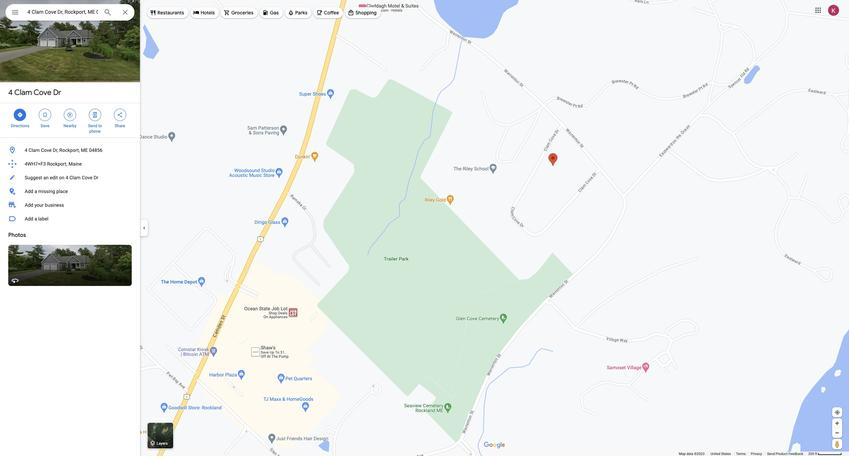 Task type: describe. For each thing, give the bounding box(es) containing it.

[[67, 111, 73, 119]]

footer inside google maps element
[[679, 452, 809, 456]]

cove for dr
[[34, 88, 51, 97]]

product
[[776, 452, 788, 456]]

gas
[[270, 10, 279, 16]]

clam for 4 clam cove dr, rockport, me 04856
[[29, 148, 40, 153]]

shopping button
[[345, 4, 381, 21]]

maine
[[69, 161, 82, 167]]

4wh7+f3 rockport, maine button
[[0, 157, 140, 171]]

suggest
[[25, 175, 42, 181]]

google account: kenny nguyen  
(kenny.nguyen@adept.ai) image
[[828, 5, 839, 16]]

show your location image
[[835, 410, 841, 416]]

zoom in image
[[835, 421, 840, 426]]

4 clam cove dr, rockport, me 04856 button
[[0, 143, 140, 157]]

add for add your business
[[25, 202, 33, 208]]

clam for 4 clam cove dr
[[14, 88, 32, 97]]

label
[[38, 216, 48, 222]]

1 vertical spatial rockport,
[[47, 161, 67, 167]]

dr,
[[53, 148, 58, 153]]

google maps element
[[0, 0, 849, 456]]

4 for 4 clam cove dr
[[8, 88, 13, 97]]


[[42, 111, 48, 119]]

0 vertical spatial rockport,
[[59, 148, 80, 153]]

groceries button
[[221, 4, 258, 21]]

to
[[98, 124, 102, 128]]

privacy
[[751, 452, 762, 456]]

united states button
[[711, 452, 731, 456]]

add a label button
[[0, 212, 140, 226]]

united states
[[711, 452, 731, 456]]

united
[[711, 452, 721, 456]]

coffee button
[[314, 4, 343, 21]]

ft
[[815, 452, 818, 456]]

business
[[45, 202, 64, 208]]

04856
[[89, 148, 103, 153]]

 search field
[[5, 4, 135, 22]]

data
[[687, 452, 694, 456]]

4 clam cove dr main content
[[0, 0, 140, 456]]

states
[[722, 452, 731, 456]]

collapse side panel image
[[140, 224, 148, 232]]

terms
[[736, 452, 746, 456]]

send for send to phone
[[88, 124, 97, 128]]

a for label
[[34, 216, 37, 222]]

add a label
[[25, 216, 48, 222]]

directions
[[11, 124, 29, 128]]

nearby
[[64, 124, 77, 128]]

gas button
[[260, 4, 283, 21]]

0 horizontal spatial dr
[[53, 88, 61, 97]]

hotels button
[[190, 4, 219, 21]]



Task type: vqa. For each thing, say whether or not it's contained in the screenshot.


Task type: locate. For each thing, give the bounding box(es) containing it.
send up phone in the top left of the page
[[88, 124, 97, 128]]

dr up actions for 4 clam cove dr region
[[53, 88, 61, 97]]

200
[[809, 452, 815, 456]]

layers
[[157, 442, 168, 446]]

©2023
[[694, 452, 705, 456]]

photos
[[8, 232, 26, 239]]

feedback
[[789, 452, 804, 456]]

suggest an edit on 4 clam cove dr
[[25, 175, 98, 181]]

4 clam cove dr
[[8, 88, 61, 97]]

2 add from the top
[[25, 202, 33, 208]]

footer
[[679, 452, 809, 456]]

restaurants
[[158, 10, 184, 16]]

a left label
[[34, 216, 37, 222]]

add your business
[[25, 202, 64, 208]]

1 vertical spatial add
[[25, 202, 33, 208]]

an
[[43, 175, 49, 181]]

clam
[[14, 88, 32, 97], [29, 148, 40, 153], [69, 175, 81, 181]]

4
[[8, 88, 13, 97], [25, 148, 27, 153], [66, 175, 68, 181]]

1 vertical spatial a
[[34, 216, 37, 222]]

coffee
[[324, 10, 339, 16]]

3 add from the top
[[25, 216, 33, 222]]

add a missing place
[[25, 189, 68, 194]]

1 vertical spatial dr
[[94, 175, 98, 181]]

place
[[56, 189, 68, 194]]

None field
[[27, 8, 98, 16]]

a inside "add a missing place" button
[[34, 189, 37, 194]]

cove up "add a missing place" button
[[82, 175, 92, 181]]

200 ft
[[809, 452, 818, 456]]

2 vertical spatial add
[[25, 216, 33, 222]]

save
[[41, 124, 49, 128]]

dr
[[53, 88, 61, 97], [94, 175, 98, 181]]

send to phone
[[88, 124, 102, 134]]

0 vertical spatial send
[[88, 124, 97, 128]]

shopping
[[356, 10, 377, 16]]

map
[[679, 452, 686, 456]]

clam up 4wh7+f3
[[29, 148, 40, 153]]

2 vertical spatial clam
[[69, 175, 81, 181]]

clam up the 
[[14, 88, 32, 97]]

0 horizontal spatial 4
[[8, 88, 13, 97]]

cove up  on the left top of page
[[34, 88, 51, 97]]

1 vertical spatial clam
[[29, 148, 40, 153]]

1 horizontal spatial 4
[[25, 148, 27, 153]]

1 horizontal spatial send
[[767, 452, 775, 456]]

 button
[[5, 4, 25, 22]]

privacy button
[[751, 452, 762, 456]]

actions for 4 clam cove dr region
[[0, 103, 140, 138]]


[[117, 111, 123, 119]]

share
[[115, 124, 125, 128]]

0 vertical spatial cove
[[34, 88, 51, 97]]

add your business link
[[0, 198, 140, 212]]

1 vertical spatial 4
[[25, 148, 27, 153]]

4wh7+f3
[[25, 161, 46, 167]]

dr inside suggest an edit on 4 clam cove dr button
[[94, 175, 98, 181]]

4 Clam Cove Dr, Rockport, ME 04856 field
[[5, 4, 135, 21]]

restaurants button
[[147, 4, 188, 21]]

send product feedback button
[[767, 452, 804, 456]]

1 horizontal spatial dr
[[94, 175, 98, 181]]

1 vertical spatial send
[[767, 452, 775, 456]]

0 vertical spatial 4
[[8, 88, 13, 97]]

send for send product feedback
[[767, 452, 775, 456]]

2 horizontal spatial 4
[[66, 175, 68, 181]]

send left product
[[767, 452, 775, 456]]

0 vertical spatial add
[[25, 189, 33, 194]]

show street view coverage image
[[833, 439, 843, 450]]

add inside 'link'
[[25, 202, 33, 208]]

suggest an edit on 4 clam cove dr button
[[0, 171, 140, 185]]


[[11, 8, 19, 17]]

add left label
[[25, 216, 33, 222]]

send inside send to phone
[[88, 124, 97, 128]]

send inside button
[[767, 452, 775, 456]]

send
[[88, 124, 97, 128], [767, 452, 775, 456]]

add for add a missing place
[[25, 189, 33, 194]]

send product feedback
[[767, 452, 804, 456]]

add
[[25, 189, 33, 194], [25, 202, 33, 208], [25, 216, 33, 222]]

add for add a label
[[25, 216, 33, 222]]

parks
[[295, 10, 308, 16]]

missing
[[38, 189, 55, 194]]

4wh7+f3 rockport, maine
[[25, 161, 82, 167]]

dr down the 04856 at the left top of page
[[94, 175, 98, 181]]

a
[[34, 189, 37, 194], [34, 216, 37, 222]]


[[92, 111, 98, 119]]

1 add from the top
[[25, 189, 33, 194]]

cove left dr,
[[41, 148, 52, 153]]

edit
[[50, 175, 58, 181]]

0 vertical spatial dr
[[53, 88, 61, 97]]

cove
[[34, 88, 51, 97], [41, 148, 52, 153], [82, 175, 92, 181]]

0 horizontal spatial send
[[88, 124, 97, 128]]

add a missing place button
[[0, 185, 140, 198]]

none field inside 4 clam cove dr, rockport, me 04856 field
[[27, 8, 98, 16]]

0 vertical spatial a
[[34, 189, 37, 194]]

terms button
[[736, 452, 746, 456]]

hotels
[[201, 10, 215, 16]]

a inside add a label button
[[34, 216, 37, 222]]

rockport,
[[59, 148, 80, 153], [47, 161, 67, 167]]

groceries
[[231, 10, 254, 16]]

2 a from the top
[[34, 216, 37, 222]]

2 vertical spatial cove
[[82, 175, 92, 181]]

phone
[[89, 129, 101, 134]]

1 vertical spatial cove
[[41, 148, 52, 153]]

rockport, down dr,
[[47, 161, 67, 167]]

4 clam cove dr, rockport, me 04856
[[25, 148, 103, 153]]

me
[[81, 148, 88, 153]]

map data ©2023
[[679, 452, 706, 456]]

a for missing
[[34, 189, 37, 194]]

add inside button
[[25, 216, 33, 222]]

2 vertical spatial 4
[[66, 175, 68, 181]]

rockport, up '4wh7+f3 rockport, maine' button
[[59, 148, 80, 153]]

1 a from the top
[[34, 189, 37, 194]]

your
[[34, 202, 44, 208]]

clam right on
[[69, 175, 81, 181]]

cove for dr,
[[41, 148, 52, 153]]

4 for 4 clam cove dr, rockport, me 04856
[[25, 148, 27, 153]]

0 vertical spatial clam
[[14, 88, 32, 97]]

200 ft button
[[809, 452, 842, 456]]

footer containing map data ©2023
[[679, 452, 809, 456]]

add inside button
[[25, 189, 33, 194]]

zoom out image
[[835, 431, 840, 436]]

on
[[59, 175, 64, 181]]


[[17, 111, 23, 119]]

add down the suggest
[[25, 189, 33, 194]]

a left missing
[[34, 189, 37, 194]]

add left your
[[25, 202, 33, 208]]

parks button
[[285, 4, 312, 21]]



